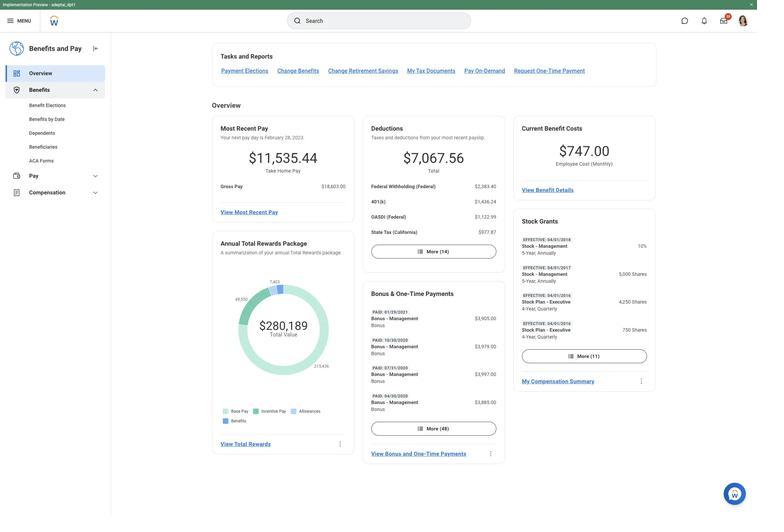 Task type: vqa. For each thing, say whether or not it's contained in the screenshot.


Task type: locate. For each thing, give the bounding box(es) containing it.
0 vertical spatial stock - management 5-year, annually
[[522, 244, 567, 256]]

$3,997.00
[[475, 372, 496, 378]]

- for 10%
[[536, 244, 537, 249]]

related actions vertical image
[[638, 378, 645, 385], [487, 451, 494, 458]]

0 vertical spatial most
[[221, 125, 235, 132]]

overview up 'benefits' dropdown button
[[29, 70, 52, 77]]

pay inside most recent pay your next pay day is february 28, 2023.
[[258, 125, 268, 132]]

3 stock from the top
[[522, 272, 534, 277]]

shares for 750 shares
[[632, 328, 647, 333]]

elections inside payment elections link
[[245, 68, 268, 74]]

deductions element
[[371, 125, 403, 134]]

2 change from the left
[[328, 68, 348, 74]]

0 vertical spatial compensation
[[29, 190, 65, 196]]

0 vertical spatial recent
[[236, 125, 256, 132]]

1 vertical spatial annually
[[537, 279, 556, 284]]

and inside 'benefits and pay' element
[[57, 44, 68, 53]]

tasks
[[221, 53, 237, 60]]

1 vertical spatial effective: 04/01/2016
[[523, 322, 571, 327]]

list view image inside more (14) button
[[417, 249, 424, 255]]

0 vertical spatial chevron down small image
[[91, 172, 100, 181]]

is
[[260, 135, 263, 141]]

executive for 4,250 shares
[[550, 300, 571, 305]]

bonus - management bonus down 04/30/2020
[[371, 400, 418, 413]]

paid: left the 07/31/2020
[[373, 366, 383, 371]]

1 vertical spatial elections
[[46, 103, 66, 108]]

1 vertical spatial payments
[[441, 451, 466, 458]]

1 year, from the top
[[526, 251, 536, 256]]

effective: 04/01/2017
[[523, 266, 571, 271]]

plan for 4,250 shares
[[536, 300, 545, 305]]

0 horizontal spatial your
[[264, 250, 274, 256]]

- inside menu banner
[[49, 2, 50, 7]]

0 vertical spatial my
[[407, 68, 415, 74]]

bonus - management bonus down 01/29/2021
[[371, 316, 418, 329]]

total inside $7,067.56 total
[[428, 168, 439, 174]]

1 horizontal spatial my
[[522, 379, 530, 385]]

view for view benefit details
[[522, 187, 534, 194]]

time
[[548, 68, 561, 74], [410, 291, 424, 298], [426, 451, 439, 458]]

most up "your"
[[221, 125, 235, 132]]

4 bonus - management bonus from the top
[[371, 400, 418, 413]]

elections down reports
[[245, 68, 268, 74]]

executive
[[550, 300, 571, 305], [550, 328, 571, 333]]

0 horizontal spatial tax
[[384, 230, 392, 235]]

1 horizontal spatial related actions vertical image
[[638, 378, 645, 385]]

state
[[371, 230, 383, 235]]

bonus - management bonus for $3,885.00
[[371, 400, 418, 413]]

related actions vertical image for bonus & one-time payments
[[487, 451, 494, 458]]

pay down aca
[[29, 173, 38, 179]]

taxes
[[371, 135, 384, 141]]

management for 10%
[[539, 244, 567, 249]]

1 vertical spatial 5-
[[522, 279, 526, 284]]

benefit inside "element"
[[545, 125, 565, 132]]

most recent pay your next pay day is february 28, 2023.
[[221, 125, 305, 141]]

1 horizontal spatial compensation
[[531, 379, 568, 385]]

request
[[514, 68, 535, 74]]

compensation button
[[6, 185, 105, 201]]

bonus - management bonus for $3,979.00
[[371, 344, 418, 357]]

paid: for $3,979.00
[[373, 338, 383, 343]]

benefits image
[[12, 86, 21, 94]]

0 vertical spatial executive
[[550, 300, 571, 305]]

document alt image
[[12, 189, 21, 197]]

current benefit costs element
[[522, 125, 582, 134]]

total for $7,067.56
[[428, 168, 439, 174]]

2 vertical spatial benefit
[[536, 187, 554, 194]]

shares for 5,000 shares
[[632, 272, 647, 277]]

compensation down pay dropdown button
[[29, 190, 65, 196]]

2 stock - management 5-year, annually from the top
[[522, 272, 567, 284]]

paid: left 01/29/2021
[[373, 310, 383, 315]]

1 chevron down small image from the top
[[91, 172, 100, 181]]

1 vertical spatial compensation
[[531, 379, 568, 385]]

view for view bonus and one-time payments
[[371, 451, 384, 458]]

1 bonus - management bonus from the top
[[371, 316, 418, 329]]

change benefits
[[277, 68, 319, 74]]

1 vertical spatial more
[[577, 354, 589, 360]]

3 shares from the top
[[632, 328, 647, 333]]

more for $7,067.56
[[427, 249, 438, 255]]

payments
[[426, 291, 454, 298], [441, 451, 466, 458]]

1 vertical spatial shares
[[632, 300, 647, 305]]

0 vertical spatial your
[[431, 135, 441, 141]]

list view image left more (11) in the right bottom of the page
[[568, 353, 575, 360]]

0 vertical spatial elections
[[245, 68, 268, 74]]

pay right the "home"
[[292, 168, 301, 174]]

current benefit costs
[[522, 125, 582, 132]]

one- down more (48) button
[[414, 451, 426, 458]]

2 vertical spatial rewards
[[249, 441, 271, 448]]

my tax documents link
[[407, 67, 456, 75]]

costs
[[566, 125, 582, 132]]

effective: for 5,000
[[523, 266, 546, 271]]

view total rewards
[[221, 441, 271, 448]]

benefits inside dropdown button
[[29, 87, 50, 93]]

2 paid: from the top
[[373, 338, 383, 343]]

1 annually from the top
[[537, 251, 556, 256]]

management for $3,905.00
[[389, 316, 418, 322]]

more for paid: 01/29/2021
[[427, 427, 438, 432]]

2 quarterly from the top
[[537, 335, 557, 340]]

2 vertical spatial shares
[[632, 328, 647, 333]]

2 vertical spatial one-
[[414, 451, 426, 458]]

0 horizontal spatial time
[[410, 291, 424, 298]]

forms
[[40, 158, 54, 164]]

1 horizontal spatial one-
[[414, 451, 426, 458]]

0 horizontal spatial compensation
[[29, 190, 65, 196]]

0 vertical spatial annually
[[537, 251, 556, 256]]

paid: for $3,997.00
[[373, 366, 383, 371]]

0 vertical spatial plan
[[536, 300, 545, 305]]

tax right state
[[384, 230, 392, 235]]

view total rewards button
[[218, 438, 274, 452]]

compensation left summary
[[531, 379, 568, 385]]

paid: 07/31/2020
[[373, 366, 408, 371]]

benefit inside button
[[536, 187, 554, 194]]

view for view total rewards
[[221, 441, 233, 448]]

2023.
[[292, 135, 305, 141]]

1 vertical spatial my
[[522, 379, 530, 385]]

related actions vertical image
[[337, 441, 343, 448]]

take
[[266, 168, 276, 174]]

0 vertical spatial more
[[427, 249, 438, 255]]

view most recent pay button
[[218, 206, 281, 219]]

package.
[[322, 250, 342, 256]]

(federal) right withholding
[[416, 184, 436, 190]]

effective: for 750
[[523, 322, 546, 327]]

1 horizontal spatial overview
[[212, 101, 241, 110]]

shares right 5,000
[[632, 272, 647, 277]]

state tax (california)
[[371, 230, 417, 235]]

3 bonus - management bonus from the top
[[371, 372, 418, 385]]

list view image inside more (11) button
[[568, 353, 575, 360]]

0 vertical spatial 5-
[[522, 251, 526, 256]]

stock - management 5-year, annually down effective: 04/01/2017
[[522, 272, 567, 284]]

1 quarterly from the top
[[537, 307, 557, 312]]

0 vertical spatial list view image
[[417, 249, 424, 255]]

recent up annual total rewards package element
[[249, 209, 267, 216]]

rewards inside button
[[249, 441, 271, 448]]

recent inside most recent pay your next pay day is february 28, 2023.
[[236, 125, 256, 132]]

one- right request
[[536, 68, 548, 74]]

annually for 10%
[[537, 251, 556, 256]]

effective: 04/01/2016
[[523, 294, 571, 299], [523, 322, 571, 327]]

task pay image
[[12, 172, 21, 181]]

elections inside benefit elections link
[[46, 103, 66, 108]]

pay left the transformation import 'image'
[[70, 44, 82, 53]]

1 vertical spatial quarterly
[[537, 335, 557, 340]]

Search Workday  search field
[[306, 13, 456, 28]]

0 vertical spatial related actions vertical image
[[638, 378, 645, 385]]

bonus - management bonus down the 07/31/2020
[[371, 372, 418, 385]]

2 vertical spatial more
[[427, 427, 438, 432]]

annually down effective: 04/01/2017
[[537, 279, 556, 284]]

1 vertical spatial plan
[[536, 328, 545, 333]]

change
[[277, 68, 297, 74], [328, 68, 348, 74]]

(federal) up state tax (california)
[[387, 215, 406, 220]]

0 vertical spatial time
[[548, 68, 561, 74]]

1 vertical spatial benefit
[[545, 125, 565, 132]]

2 5- from the top
[[522, 279, 526, 284]]

aca forms
[[29, 158, 54, 164]]

1 plan from the top
[[536, 300, 545, 305]]

1 vertical spatial stock - management 5-year, annually
[[522, 272, 567, 284]]

date
[[55, 117, 65, 122]]

rewards for view
[[249, 441, 271, 448]]

view inside button
[[522, 187, 534, 194]]

bonus - management bonus for $3,905.00
[[371, 316, 418, 329]]

details
[[556, 187, 574, 194]]

pay up your next pay day is february 28, 2023. element on the top left of page
[[258, 125, 268, 132]]

deductions
[[394, 135, 418, 141]]

paid: 01/29/2021
[[373, 310, 408, 315]]

$7,067.56
[[403, 150, 464, 167]]

- for 5,000 shares
[[536, 272, 537, 277]]

annually
[[537, 251, 556, 256], [537, 279, 556, 284]]

pay inside view most recent pay button
[[269, 209, 278, 216]]

1 horizontal spatial tax
[[416, 68, 425, 74]]

more left "(14)"
[[427, 249, 438, 255]]

0 horizontal spatial overview
[[29, 70, 52, 77]]

bonus - management bonus down 10/30/2020
[[371, 344, 418, 357]]

and inside the deductions taxes and deductions from your most recent payslip.
[[385, 135, 393, 141]]

management down 04/30/2020
[[389, 400, 418, 406]]

management down the 07/31/2020
[[389, 372, 418, 378]]

2 vertical spatial time
[[426, 451, 439, 458]]

annually down effective: 04/01/2018
[[537, 251, 556, 256]]

rewards
[[257, 240, 281, 248], [303, 250, 321, 256], [249, 441, 271, 448]]

2 chevron down small image from the top
[[91, 189, 100, 197]]

recent
[[236, 125, 256, 132], [249, 209, 267, 216]]

list view image
[[417, 249, 424, 255], [568, 353, 575, 360], [417, 426, 424, 433]]

1 stock plan - executive 4-year, quarterly from the top
[[522, 300, 571, 312]]

tax left documents
[[416, 68, 425, 74]]

1 vertical spatial stock plan - executive 4-year, quarterly
[[522, 328, 571, 340]]

5- down effective: 04/01/2017
[[522, 279, 526, 284]]

oasdi
[[371, 215, 385, 220]]

1 horizontal spatial change
[[328, 68, 348, 74]]

your right of
[[264, 250, 274, 256]]

1 vertical spatial list view image
[[568, 353, 575, 360]]

stock - management 5-year, annually down effective: 04/01/2018
[[522, 244, 567, 256]]

most inside most recent pay your next pay day is february 28, 2023.
[[221, 125, 235, 132]]

benefit left costs
[[545, 125, 565, 132]]

2 04/01/2016 from the top
[[548, 322, 571, 327]]

0 horizontal spatial one-
[[396, 291, 410, 298]]

annual total rewards package a summarization of your annual total rewards package.
[[221, 240, 342, 256]]

demand
[[484, 68, 505, 74]]

1 vertical spatial your
[[264, 250, 274, 256]]

1 horizontal spatial payment
[[563, 68, 585, 74]]

pay right gross
[[235, 184, 243, 190]]

3 paid: from the top
[[373, 366, 383, 371]]

5,000 shares
[[619, 272, 647, 277]]

1 vertical spatial tax
[[384, 230, 392, 235]]

0 horizontal spatial related actions vertical image
[[487, 451, 494, 458]]

bonus & one-time payments element
[[371, 290, 454, 300]]

management down 01/29/2021
[[389, 316, 418, 322]]

quarterly for 750 shares
[[537, 335, 557, 340]]

time inside button
[[426, 451, 439, 458]]

list view image left more (14)
[[417, 249, 424, 255]]

1 vertical spatial related actions vertical image
[[487, 451, 494, 458]]

most down gross pay
[[235, 209, 248, 216]]

pay on-demand
[[465, 68, 505, 74]]

your next pay day is february 28, 2023. element
[[221, 134, 305, 141]]

0 horizontal spatial (federal)
[[387, 215, 406, 220]]

3 year, from the top
[[526, 307, 536, 312]]

1 vertical spatial recent
[[249, 209, 267, 216]]

elections for payment elections
[[245, 68, 268, 74]]

management for $3,979.00
[[389, 344, 418, 350]]

0 horizontal spatial payment
[[221, 68, 244, 74]]

benefits for benefits and pay
[[29, 44, 55, 53]]

pay up annual total rewards package element
[[269, 209, 278, 216]]

- for $3,997.00
[[386, 372, 388, 378]]

benefit up benefits by date
[[29, 103, 45, 108]]

benefits for benefits by date
[[29, 117, 47, 122]]

5- for 5,000 shares
[[522, 279, 526, 284]]

grants
[[539, 218, 558, 225]]

04/01/2018
[[548, 238, 571, 243]]

february
[[265, 135, 284, 141]]

management down effective: 04/01/2017
[[539, 272, 567, 277]]

implementation preview -   adeptai_dpt1
[[3, 2, 76, 7]]

executive for 750 shares
[[550, 328, 571, 333]]

2 effective: from the top
[[523, 266, 546, 271]]

benefits for benefits
[[29, 87, 50, 93]]

2 4- from the top
[[522, 335, 526, 340]]

menu
[[17, 18, 31, 23]]

0 vertical spatial 4-
[[522, 307, 526, 312]]

effective:
[[523, 238, 546, 243], [523, 266, 546, 271], [523, 294, 546, 299], [523, 322, 546, 327]]

more left "(48)"
[[427, 427, 438, 432]]

chevron down small image
[[91, 86, 100, 94]]

1 change from the left
[[277, 68, 297, 74]]

1 horizontal spatial elections
[[245, 68, 268, 74]]

0 vertical spatial 04/01/2016
[[548, 294, 571, 299]]

2 executive from the top
[[550, 328, 571, 333]]

1 vertical spatial most
[[235, 209, 248, 216]]

time right & in the bottom of the page
[[410, 291, 424, 298]]

elections up benefits by date link
[[46, 103, 66, 108]]

benefits and pay element
[[29, 44, 86, 53]]

list view image left more (48)
[[417, 426, 424, 433]]

my
[[407, 68, 415, 74], [522, 379, 530, 385]]

my inside button
[[522, 379, 530, 385]]

1 vertical spatial (federal)
[[387, 215, 406, 220]]

tax inside my tax documents link
[[416, 68, 425, 74]]

0 vertical spatial one-
[[536, 68, 548, 74]]

bonus inside view bonus and one-time payments button
[[385, 451, 401, 458]]

0 horizontal spatial elections
[[46, 103, 66, 108]]

my for my tax documents
[[407, 68, 415, 74]]

4 stock from the top
[[522, 300, 534, 305]]

0 vertical spatial effective: 04/01/2016
[[523, 294, 571, 299]]

1 horizontal spatial time
[[426, 451, 439, 458]]

0 horizontal spatial change
[[277, 68, 297, 74]]

5- for 10%
[[522, 251, 526, 256]]

1 paid: from the top
[[373, 310, 383, 315]]

1 vertical spatial chevron down small image
[[91, 189, 100, 197]]

recent up pay
[[236, 125, 256, 132]]

chevron down small image
[[91, 172, 100, 181], [91, 189, 100, 197]]

2 bonus - management bonus from the top
[[371, 344, 418, 357]]

0 vertical spatial benefit
[[29, 103, 45, 108]]

1 horizontal spatial your
[[431, 135, 441, 141]]

2 stock plan - executive 4-year, quarterly from the top
[[522, 328, 571, 340]]

most recent pay element
[[221, 125, 268, 134]]

1 vertical spatial executive
[[550, 328, 571, 333]]

paid: 04/30/2020
[[373, 394, 408, 399]]

4 effective: from the top
[[523, 322, 546, 327]]

$1,122.99
[[475, 215, 496, 220]]

adeptai_dpt1
[[51, 2, 76, 7]]

more (48)
[[427, 427, 449, 432]]

management down effective: 04/01/2018
[[539, 244, 567, 249]]

04/01/2016 for 4,250 shares
[[548, 294, 571, 299]]

justify image
[[6, 17, 15, 25]]

1 executive from the top
[[550, 300, 571, 305]]

1 vertical spatial 04/01/2016
[[548, 322, 571, 327]]

more left (11)
[[577, 354, 589, 360]]

list view image for paid: 01/29/2021
[[417, 426, 424, 433]]

management down 10/30/2020
[[389, 344, 418, 350]]

2 vertical spatial list view image
[[417, 426, 424, 433]]

inbox large image
[[720, 17, 727, 24]]

overview up "most recent pay" element
[[212, 101, 241, 110]]

summarization
[[225, 250, 257, 256]]

$7,067.56 total
[[403, 150, 464, 174]]

documents
[[427, 68, 455, 74]]

0 vertical spatial shares
[[632, 272, 647, 277]]

paid: left 10/30/2020
[[373, 338, 383, 343]]

time right request
[[548, 68, 561, 74]]

1 effective: 04/01/2016 from the top
[[523, 294, 571, 299]]

0 vertical spatial stock plan - executive 4-year, quarterly
[[522, 300, 571, 312]]

one- right & in the bottom of the page
[[396, 291, 410, 298]]

shares right 750
[[632, 328, 647, 333]]

and inside view bonus and one-time payments button
[[403, 451, 412, 458]]

1 5- from the top
[[522, 251, 526, 256]]

effective: 04/01/2016 for 4,250 shares
[[523, 294, 571, 299]]

750
[[623, 328, 631, 333]]

04/01/2016 for 750 shares
[[548, 322, 571, 327]]

paid: for $3,905.00
[[373, 310, 383, 315]]

paid:
[[373, 310, 383, 315], [373, 338, 383, 343], [373, 366, 383, 371], [373, 394, 383, 399]]

1 stock from the top
[[522, 218, 538, 225]]

2 annually from the top
[[537, 279, 556, 284]]

overview link
[[6, 65, 105, 82]]

annual
[[275, 250, 289, 256]]

recent inside button
[[249, 209, 267, 216]]

0 horizontal spatial my
[[407, 68, 415, 74]]

time down more (48) button
[[426, 451, 439, 458]]

bonus & one-time payments
[[371, 291, 454, 298]]

2 effective: 04/01/2016 from the top
[[523, 322, 571, 327]]

package
[[283, 240, 307, 248]]

1 vertical spatial overview
[[212, 101, 241, 110]]

search image
[[293, 17, 302, 25]]

$3,979.00
[[475, 344, 496, 350]]

pay left on-
[[465, 68, 474, 74]]

1 4- from the top
[[522, 307, 526, 312]]

2 plan from the top
[[536, 328, 545, 333]]

shares for 4,250 shares
[[632, 300, 647, 305]]

2 horizontal spatial time
[[548, 68, 561, 74]]

chevron down small image inside pay dropdown button
[[91, 172, 100, 181]]

most
[[221, 125, 235, 132], [235, 209, 248, 216]]

$747.00 employee cost (monthly)
[[556, 143, 613, 167]]

bonus inside bonus & one-time payments element
[[371, 291, 389, 298]]

list view image inside more (48) button
[[417, 426, 424, 433]]

stock - management 5-year, annually
[[522, 244, 567, 256], [522, 272, 567, 284]]

deductions
[[371, 125, 403, 132]]

shares right 4,250
[[632, 300, 647, 305]]

change for change retirement savings
[[328, 68, 348, 74]]

5 stock from the top
[[522, 328, 534, 333]]

5- down effective: 04/01/2018
[[522, 251, 526, 256]]

implementation
[[3, 2, 32, 7]]

5,000
[[619, 272, 631, 277]]

paid: left 04/30/2020
[[373, 394, 383, 399]]

0 vertical spatial tax
[[416, 68, 425, 74]]

my compensation summary button
[[519, 375, 597, 389]]

1 vertical spatial 4-
[[522, 335, 526, 340]]

1 shares from the top
[[632, 272, 647, 277]]

1 04/01/2016 from the top
[[548, 294, 571, 299]]

plan for 750 shares
[[536, 328, 545, 333]]

list
[[212, 61, 648, 75]]

change inside change benefits 'link'
[[277, 68, 297, 74]]

0 vertical spatial rewards
[[257, 240, 281, 248]]

0 vertical spatial quarterly
[[537, 307, 557, 312]]

4- for 4,250
[[522, 307, 526, 312]]

(11)
[[590, 354, 600, 360]]

1 horizontal spatial (federal)
[[416, 184, 436, 190]]

1 stock - management 5-year, annually from the top
[[522, 244, 567, 256]]

0 vertical spatial overview
[[29, 70, 52, 77]]

3 effective: from the top
[[523, 294, 546, 299]]

your right from
[[431, 135, 441, 141]]

management
[[539, 244, 567, 249], [539, 272, 567, 277], [389, 316, 418, 322], [389, 344, 418, 350], [389, 372, 418, 378], [389, 400, 418, 406]]

(48)
[[440, 427, 449, 432]]

(california)
[[393, 230, 417, 235]]

2 shares from the top
[[632, 300, 647, 305]]

total inside button
[[234, 441, 247, 448]]

4 paid: from the top
[[373, 394, 383, 399]]

your
[[221, 135, 230, 141]]

benefit left details
[[536, 187, 554, 194]]



Task type: describe. For each thing, give the bounding box(es) containing it.
effective: 04/01/2018
[[523, 238, 571, 243]]

oasdi (federal)
[[371, 215, 406, 220]]

list containing payment elections
[[212, 61, 648, 75]]

next
[[232, 135, 241, 141]]

gross
[[221, 184, 233, 190]]

pay button
[[6, 168, 105, 185]]

(14)
[[440, 249, 449, 255]]

overview inside navigation pane region
[[29, 70, 52, 77]]

retirement
[[349, 68, 377, 74]]

stock for 750
[[522, 328, 534, 333]]

401(k)
[[371, 199, 386, 205]]

stock plan - executive 4-year, quarterly for 750 shares
[[522, 328, 571, 340]]

more (11)
[[577, 354, 600, 360]]

navigation pane region
[[0, 32, 111, 517]]

tax for my
[[416, 68, 425, 74]]

compensation inside button
[[531, 379, 568, 385]]

- for $3,885.00
[[386, 400, 388, 406]]

employee
[[556, 161, 578, 167]]

- for $3,979.00
[[386, 344, 388, 350]]

notifications large image
[[701, 17, 708, 24]]

my tax documents
[[407, 68, 455, 74]]

$1,436.24
[[475, 199, 496, 205]]

more (11) button
[[522, 350, 647, 364]]

benefits inside 'link'
[[298, 68, 319, 74]]

1 vertical spatial time
[[410, 291, 424, 298]]

most inside button
[[235, 209, 248, 216]]

10%
[[638, 244, 647, 249]]

related actions vertical image for stock grants
[[638, 378, 645, 385]]

deductions taxes and deductions from your most recent payslip.
[[371, 125, 485, 141]]

your inside annual total rewards package a summarization of your annual total rewards package.
[[264, 250, 274, 256]]

effective: 04/01/2016 for 750 shares
[[523, 322, 571, 327]]

paid: 10/30/2020
[[373, 338, 408, 343]]

$3,885.00
[[475, 400, 496, 406]]

a summarization of your annual total rewards package. element
[[221, 250, 342, 257]]

1 effective: from the top
[[523, 238, 546, 243]]

aca
[[29, 158, 39, 164]]

aca forms link
[[6, 154, 105, 168]]

bonus - management bonus for $3,997.00
[[371, 372, 418, 385]]

4- for 750
[[522, 335, 526, 340]]

10/30/2020
[[385, 338, 408, 343]]

pay inside $11,535.44 take home pay
[[292, 168, 301, 174]]

- for $3,905.00
[[386, 316, 388, 322]]

annual total rewards package element
[[221, 240, 307, 250]]

management for $3,997.00
[[389, 372, 418, 378]]

stock - management 5-year, annually for 10%
[[522, 244, 567, 256]]

1 vertical spatial rewards
[[303, 250, 321, 256]]

stock for 5,000
[[522, 272, 534, 277]]

savings
[[378, 68, 398, 74]]

change for change benefits
[[277, 68, 297, 74]]

gross pay
[[221, 184, 243, 190]]

2 horizontal spatial one-
[[536, 68, 548, 74]]

stock - management 5-year, annually for 5,000 shares
[[522, 272, 567, 284]]

view for view most recent pay
[[221, 209, 233, 216]]

annual
[[221, 240, 240, 248]]

view bonus and one-time payments
[[371, 451, 466, 458]]

dashboard image
[[12, 69, 21, 78]]

(monthly)
[[591, 161, 613, 167]]

my compensation summary
[[522, 379, 594, 385]]

stock plan - executive 4-year, quarterly for 4,250 shares
[[522, 300, 571, 312]]

1 vertical spatial one-
[[396, 291, 410, 298]]

04/30/2020
[[385, 394, 408, 399]]

one- inside button
[[414, 451, 426, 458]]

tax for state
[[384, 230, 392, 235]]

dependents
[[29, 131, 55, 136]]

paid: for $3,885.00
[[373, 394, 383, 399]]

dependents link
[[6, 126, 105, 140]]

federal
[[371, 184, 387, 190]]

more (48) button
[[371, 423, 496, 436]]

change benefits link
[[277, 67, 320, 75]]

taxes and deductions from your most recent payslip. element
[[371, 134, 485, 141]]

change retirement savings link
[[328, 67, 399, 75]]

0 vertical spatial payments
[[426, 291, 454, 298]]

my for my compensation summary
[[522, 379, 530, 385]]

compensation inside dropdown button
[[29, 190, 65, 196]]

payments inside button
[[441, 451, 466, 458]]

01/29/2021
[[385, 310, 408, 315]]

total for annual
[[242, 240, 255, 248]]

benefit inside navigation pane region
[[29, 103, 45, 108]]

&
[[391, 291, 395, 298]]

benefit elections link
[[6, 99, 105, 112]]

1 payment from the left
[[221, 68, 244, 74]]

home
[[278, 168, 291, 174]]

management for 5,000 shares
[[539, 272, 567, 277]]

beneficiaries link
[[6, 140, 105, 154]]

summary
[[570, 379, 594, 385]]

30
[[726, 15, 730, 18]]

stock grants
[[522, 218, 558, 225]]

effective: for 4,250
[[523, 294, 546, 299]]

payment elections
[[221, 68, 268, 74]]

pay inside pay dropdown button
[[29, 173, 38, 179]]

2 payment from the left
[[563, 68, 585, 74]]

stock inside stock grants element
[[522, 218, 538, 225]]

750 shares
[[623, 328, 647, 333]]

annually for 5,000 shares
[[537, 279, 556, 284]]

close environment banner image
[[749, 2, 754, 7]]

pay inside pay on-demand link
[[465, 68, 474, 74]]

menu banner
[[0, 0, 757, 32]]

benefits and pay
[[29, 44, 82, 53]]

on-
[[475, 68, 484, 74]]

benefits button
[[6, 82, 105, 99]]

30 button
[[716, 13, 732, 28]]

beneficiaries
[[29, 144, 57, 150]]

profile logan mcneil image
[[738, 15, 749, 28]]

stock for 4,250
[[522, 300, 534, 305]]

day
[[251, 135, 259, 141]]

chevron down small image for pay
[[91, 172, 100, 181]]

pay inside 'benefits and pay' element
[[70, 44, 82, 53]]

elections for benefit elections
[[46, 103, 66, 108]]

2 stock from the top
[[522, 244, 534, 249]]

total for view
[[234, 441, 247, 448]]

$2,383.40
[[475, 184, 496, 190]]

transformation import image
[[91, 44, 100, 53]]

$747.00
[[559, 143, 610, 160]]

menu button
[[0, 10, 40, 32]]

management for $3,885.00
[[389, 400, 418, 406]]

stock grants element
[[522, 218, 558, 227]]

chevron down small image for compensation
[[91, 189, 100, 197]]

quarterly for 4,250 shares
[[537, 307, 557, 312]]

07/31/2020
[[385, 366, 408, 371]]

view most recent pay
[[221, 209, 278, 216]]

benefit elections
[[29, 103, 66, 108]]

0 vertical spatial (federal)
[[416, 184, 436, 190]]

request one-time payment
[[514, 68, 585, 74]]

benefit for view benefit details
[[536, 187, 554, 194]]

from
[[420, 135, 430, 141]]

2 year, from the top
[[526, 279, 536, 284]]

more for effective: 04/01/2018
[[577, 354, 589, 360]]

more (14)
[[427, 249, 449, 255]]

4 year, from the top
[[526, 335, 536, 340]]

cost
[[579, 161, 590, 167]]

pay on-demand link
[[464, 67, 506, 75]]

view benefit details button
[[519, 183, 577, 197]]

list view image for effective: 04/01/2018
[[568, 353, 575, 360]]

list view image for $7,067.56
[[417, 249, 424, 255]]

view bonus and one-time payments button
[[368, 448, 469, 461]]

your inside the deductions taxes and deductions from your most recent payslip.
[[431, 135, 441, 141]]

benefits by date
[[29, 117, 65, 122]]

payment elections link
[[221, 67, 269, 75]]

benefit for current benefit costs
[[545, 125, 565, 132]]

rewards for annual
[[257, 240, 281, 248]]

withholding
[[389, 184, 415, 190]]

benefits element
[[6, 99, 105, 168]]

tasks and reports
[[221, 53, 273, 60]]

$11,535.44
[[249, 150, 317, 167]]

$18,603.00
[[322, 184, 346, 190]]



